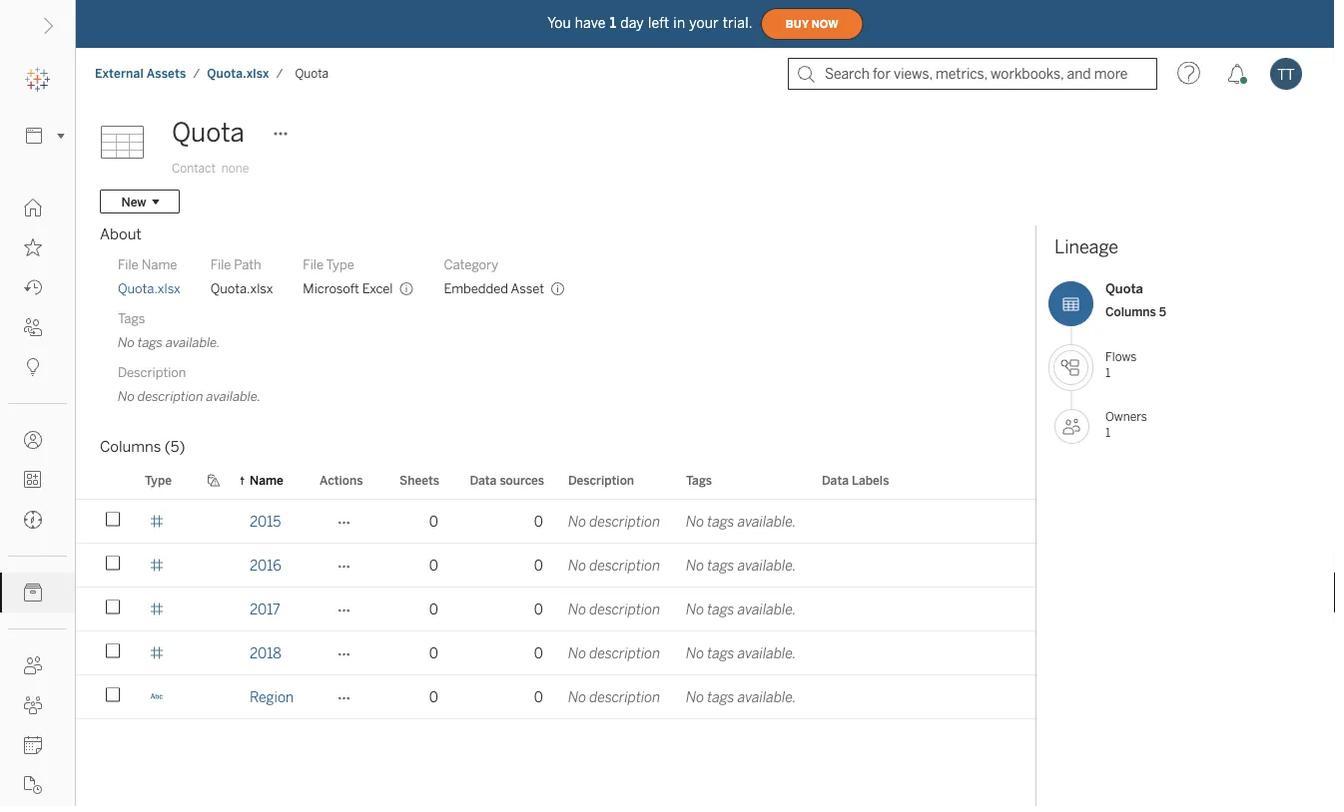 Task type: locate. For each thing, give the bounding box(es) containing it.
type up microsoft excel
[[326, 257, 354, 273]]

1 down owners
[[1105, 426, 1111, 440]]

0 horizontal spatial quota.xlsx link
[[118, 280, 180, 298]]

0 horizontal spatial /
[[193, 66, 200, 81]]

1 for flows 1
[[1105, 365, 1111, 380]]

1 horizontal spatial data
[[822, 473, 849, 488]]

3 integer image from the top
[[150, 603, 164, 617]]

columns left "5"
[[1105, 305, 1156, 319]]

0 vertical spatial tags
[[118, 311, 145, 327]]

left
[[648, 15, 669, 31]]

file inside file path quota.xlsx
[[210, 257, 231, 273]]

file down about
[[118, 257, 138, 273]]

file up microsoft
[[303, 257, 324, 273]]

0 horizontal spatial name
[[141, 257, 177, 273]]

navigation panel element
[[0, 60, 75, 807]]

1 horizontal spatial description
[[568, 473, 634, 488]]

2 horizontal spatial file
[[303, 257, 324, 273]]

microsoft
[[303, 281, 359, 297]]

0 vertical spatial type
[[326, 257, 354, 273]]

1 horizontal spatial quota
[[295, 66, 329, 81]]

no tags available. for 2016
[[686, 558, 796, 574]]

owners 1
[[1105, 410, 1147, 440]]

2 integer image from the top
[[150, 559, 164, 573]]

name up '2015' link at the bottom left
[[250, 473, 283, 488]]

buy now
[[786, 18, 839, 30]]

1 row from the top
[[76, 500, 1123, 546]]

1 horizontal spatial columns
[[1105, 305, 1156, 319]]

0 vertical spatial name
[[141, 257, 177, 273]]

no tags available. for region
[[686, 690, 796, 706]]

row containing 2015
[[76, 500, 1123, 546]]

name down about
[[141, 257, 177, 273]]

1 vertical spatial name
[[250, 473, 283, 488]]

name inside file name quota.xlsx
[[141, 257, 177, 273]]

5 row from the top
[[76, 676, 1123, 722]]

quota columns 5
[[1105, 281, 1166, 319]]

4 no tags available. from the top
[[686, 646, 796, 662]]

region
[[250, 690, 294, 706]]

quota.xlsx link
[[206, 65, 270, 82], [118, 280, 180, 298]]

3 row from the top
[[76, 588, 1123, 634]]

1 vertical spatial quota.xlsx link
[[118, 280, 180, 298]]

2015
[[250, 514, 281, 530]]

name inside grid
[[250, 473, 283, 488]]

4 no description from the top
[[568, 646, 660, 662]]

file name quota.xlsx
[[118, 257, 180, 297]]

2 data from the left
[[822, 473, 849, 488]]

description for 2015
[[590, 514, 660, 530]]

integer image for 2018
[[150, 647, 164, 661]]

quota.xlsx link up tags no tags available.
[[118, 280, 180, 298]]

2 vertical spatial 1
[[1105, 426, 1111, 440]]

4 row from the top
[[76, 632, 1123, 678]]

/ right the assets
[[193, 66, 200, 81]]

2 row from the top
[[76, 544, 1123, 590]]

type down the columns (5)
[[145, 473, 172, 488]]

description inside description no description available.
[[118, 364, 186, 380]]

0 vertical spatial quota.xlsx link
[[206, 65, 270, 82]]

quota.xlsx link right the assets
[[206, 65, 270, 82]]

columns
[[1105, 305, 1156, 319], [100, 438, 161, 456]]

0 vertical spatial description
[[118, 364, 186, 380]]

file for file path
[[210, 257, 231, 273]]

quota.xlsx
[[207, 66, 269, 81], [118, 281, 180, 297], [210, 281, 273, 297]]

flows image
[[1054, 351, 1088, 385]]

tags
[[118, 311, 145, 327], [686, 473, 712, 488]]

0 horizontal spatial tags
[[118, 311, 145, 327]]

1 vertical spatial tags
[[686, 473, 712, 488]]

/
[[193, 66, 200, 81], [276, 66, 283, 81]]

you have 1 day left in your trial.
[[548, 15, 753, 31]]

integer image
[[150, 515, 164, 529], [150, 559, 164, 573], [150, 603, 164, 617], [150, 647, 164, 661]]

1 no tags available. from the top
[[686, 514, 796, 530]]

grid
[[76, 462, 1123, 807]]

1 left the day
[[610, 15, 616, 31]]

columns left (5)
[[100, 438, 161, 456]]

/ left quota element
[[276, 66, 283, 81]]

no
[[118, 335, 135, 351], [118, 388, 135, 404], [568, 514, 586, 530], [686, 514, 704, 530], [568, 558, 586, 574], [686, 558, 704, 574], [568, 602, 586, 618], [686, 602, 704, 618], [568, 646, 586, 662], [686, 646, 704, 662], [568, 690, 586, 706], [686, 690, 704, 706]]

you
[[548, 15, 571, 31]]

main navigation. press the up and down arrow keys to access links. element
[[0, 188, 75, 807]]

2 horizontal spatial quota
[[1105, 281, 1143, 297]]

name
[[141, 257, 177, 273], [250, 473, 283, 488]]

4 integer image from the top
[[150, 647, 164, 661]]

row containing 2016
[[76, 544, 1123, 590]]

2018 link
[[250, 632, 281, 675]]

1 vertical spatial columns
[[100, 438, 161, 456]]

0 horizontal spatial file
[[118, 257, 138, 273]]

data for data sources
[[470, 473, 497, 488]]

available.
[[166, 335, 220, 351], [206, 388, 261, 404], [738, 514, 796, 530], [738, 558, 796, 574], [738, 602, 796, 618], [738, 646, 796, 662], [738, 690, 796, 706]]

data left sources
[[470, 473, 497, 488]]

description for description
[[568, 473, 634, 488]]

1 horizontal spatial file
[[210, 257, 231, 273]]

no tags available. for 2018
[[686, 646, 796, 662]]

1
[[610, 15, 616, 31], [1105, 365, 1111, 380], [1105, 426, 1111, 440]]

row
[[76, 500, 1123, 546], [76, 544, 1123, 590], [76, 588, 1123, 634], [76, 632, 1123, 678], [76, 676, 1123, 722]]

tags
[[138, 335, 163, 351], [707, 514, 734, 530], [707, 558, 734, 574], [707, 602, 734, 618], [707, 646, 734, 662], [707, 690, 734, 706]]

sources
[[500, 473, 544, 488]]

5 no description from the top
[[568, 690, 660, 706]]

quota.xlsx down path
[[210, 281, 273, 297]]

2 / from the left
[[276, 66, 283, 81]]

1 horizontal spatial tags
[[686, 473, 712, 488]]

2 no tags available. from the top
[[686, 558, 796, 574]]

0 horizontal spatial data
[[470, 473, 497, 488]]

1 inside owners 1
[[1105, 426, 1111, 440]]

your
[[689, 15, 719, 31]]

columns (5)
[[100, 438, 185, 456]]

tags inside grid
[[686, 473, 712, 488]]

2018
[[250, 646, 281, 662]]

0 horizontal spatial type
[[145, 473, 172, 488]]

tags for 2018
[[707, 646, 734, 662]]

no description for 2015
[[568, 514, 660, 530]]

description
[[138, 388, 203, 404], [590, 514, 660, 530], [590, 558, 660, 574], [590, 602, 660, 618], [590, 646, 660, 662], [590, 690, 660, 706]]

2 vertical spatial quota
[[1105, 281, 1143, 297]]

3 no description from the top
[[568, 602, 660, 618]]

owners image
[[1055, 409, 1089, 444]]

1 horizontal spatial /
[[276, 66, 283, 81]]

file left path
[[210, 257, 231, 273]]

quota
[[295, 66, 329, 81], [172, 117, 244, 148], [1105, 281, 1143, 297]]

description right sources
[[568, 473, 634, 488]]

quota.xlsx up tags no tags available.
[[118, 281, 180, 297]]

no inside tags no tags available.
[[118, 335, 135, 351]]

3 no tags available. from the top
[[686, 602, 796, 618]]

0 horizontal spatial description
[[118, 364, 186, 380]]

file type
[[303, 257, 354, 273]]

lineage
[[1055, 237, 1119, 258]]

1 data from the left
[[470, 473, 497, 488]]

0 horizontal spatial quota
[[172, 117, 244, 148]]

0 vertical spatial columns
[[1105, 305, 1156, 319]]

1 vertical spatial 1
[[1105, 365, 1111, 380]]

0 vertical spatial quota
[[295, 66, 329, 81]]

available. for 2016
[[738, 558, 796, 574]]

integer image for 2017
[[150, 603, 164, 617]]

description inside grid
[[568, 473, 634, 488]]

no description for 2018
[[568, 646, 660, 662]]

file inside file name quota.xlsx
[[118, 257, 138, 273]]

0
[[429, 514, 438, 530], [534, 514, 543, 530], [429, 558, 438, 574], [534, 558, 543, 574], [429, 602, 438, 618], [534, 602, 543, 618], [429, 646, 438, 662], [534, 646, 543, 662], [429, 690, 438, 706], [534, 690, 543, 706]]

1 file from the left
[[118, 257, 138, 273]]

1 vertical spatial description
[[568, 473, 634, 488]]

tags inside tags no tags available.
[[118, 311, 145, 327]]

1 horizontal spatial name
[[250, 473, 283, 488]]

type
[[326, 257, 354, 273], [145, 473, 172, 488]]

1 no description from the top
[[568, 514, 660, 530]]

tags for 2017
[[707, 602, 734, 618]]

data
[[470, 473, 497, 488], [822, 473, 849, 488]]

1 horizontal spatial type
[[326, 257, 354, 273]]

excel
[[362, 281, 393, 297]]

available. for region
[[738, 690, 796, 706]]

1 vertical spatial quota
[[172, 117, 244, 148]]

no tags available.
[[686, 514, 796, 530], [686, 558, 796, 574], [686, 602, 796, 618], [686, 646, 796, 662], [686, 690, 796, 706]]

external
[[95, 66, 144, 81]]

2 file from the left
[[210, 257, 231, 273]]

no description
[[568, 514, 660, 530], [568, 558, 660, 574], [568, 602, 660, 618], [568, 646, 660, 662], [568, 690, 660, 706]]

description for 2016
[[590, 558, 660, 574]]

embedded
[[444, 281, 508, 297]]

1 for owners 1
[[1105, 426, 1111, 440]]

tags for 2015
[[707, 514, 734, 530]]

path
[[234, 257, 261, 273]]

tags for 2016
[[707, 558, 734, 574]]

available. inside description no description available.
[[206, 388, 261, 404]]

description down tags no tags available.
[[118, 364, 186, 380]]

1 integer image from the top
[[150, 515, 164, 529]]

2 no description from the top
[[568, 558, 660, 574]]

data left 'labels'
[[822, 473, 849, 488]]

no inside description no description available.
[[118, 388, 135, 404]]

description inside description no description available.
[[138, 388, 203, 404]]

buy
[[786, 18, 809, 30]]

5 no tags available. from the top
[[686, 690, 796, 706]]

no description for 2017
[[568, 602, 660, 618]]

now
[[812, 18, 839, 30]]

row containing region
[[76, 676, 1123, 722]]

1 down flows
[[1105, 365, 1111, 380]]

row group
[[76, 500, 1123, 722]]

1 inside 'flows 1'
[[1105, 365, 1111, 380]]

file
[[118, 257, 138, 273], [210, 257, 231, 273], [303, 257, 324, 273]]

description
[[118, 364, 186, 380], [568, 473, 634, 488]]

string image
[[150, 691, 164, 705]]

none
[[222, 161, 249, 176]]

2016 link
[[250, 544, 281, 587]]

columns image
[[1049, 282, 1093, 327]]



Task type: describe. For each thing, give the bounding box(es) containing it.
quota.xlsx for file path quota.xlsx
[[210, 281, 273, 297]]

table image
[[100, 113, 160, 173]]

no tags available. for 2017
[[686, 602, 796, 618]]

quota inside quota columns 5
[[1105, 281, 1143, 297]]

grid containing 2015
[[76, 462, 1123, 807]]

tags inside tags no tags available.
[[138, 335, 163, 351]]

(5)
[[164, 438, 185, 456]]

flows
[[1105, 350, 1137, 364]]

data labels
[[822, 473, 889, 488]]

actions
[[320, 473, 363, 488]]

row group containing 2015
[[76, 500, 1123, 722]]

new button
[[100, 190, 180, 214]]

day
[[620, 15, 644, 31]]

region link
[[250, 676, 294, 719]]

file path quota.xlsx
[[210, 257, 273, 297]]

asset
[[511, 281, 544, 297]]

2017
[[250, 602, 280, 618]]

2016
[[250, 558, 281, 574]]

tags for tags
[[686, 473, 712, 488]]

trial.
[[723, 15, 753, 31]]

flows 1
[[1105, 350, 1137, 380]]

this file type can contain multiple tables. image
[[399, 282, 414, 297]]

integer image for 2015
[[150, 515, 164, 529]]

Search for views, metrics, workbooks, and more text field
[[788, 58, 1157, 90]]

have
[[575, 15, 606, 31]]

no description for region
[[568, 690, 660, 706]]

owners
[[1105, 410, 1147, 424]]

no description for 2016
[[568, 558, 660, 574]]

sheets
[[400, 473, 439, 488]]

assets
[[147, 66, 186, 81]]

about
[[100, 226, 142, 244]]

1 / from the left
[[193, 66, 200, 81]]

labels
[[852, 473, 889, 488]]

new
[[121, 194, 146, 209]]

columns inside quota columns 5
[[1105, 305, 1156, 319]]

tags for tags no tags available.
[[118, 311, 145, 327]]

contact none
[[172, 161, 249, 176]]

contact
[[172, 161, 216, 176]]

available. inside tags no tags available.
[[166, 335, 220, 351]]

description for 2017
[[590, 602, 660, 618]]

category
[[444, 257, 498, 273]]

available. for 2015
[[738, 514, 796, 530]]

description no description available.
[[118, 364, 261, 404]]

row containing 2018
[[76, 632, 1123, 678]]

this table or file is embedded in the published asset on the server, and you can't create a new workbook from it. files embedded in workbooks aren't shared with other tableau site users. image
[[550, 282, 565, 297]]

data for data labels
[[822, 473, 849, 488]]

description for 2018
[[590, 646, 660, 662]]

2015 link
[[250, 500, 281, 543]]

available. for 2018
[[738, 646, 796, 662]]

no tags available. for 2015
[[686, 514, 796, 530]]

file for file name
[[118, 257, 138, 273]]

1 vertical spatial type
[[145, 473, 172, 488]]

quota.xlsx right the assets
[[207, 66, 269, 81]]

0 horizontal spatial columns
[[100, 438, 161, 456]]

quota.xlsx for file name quota.xlsx
[[118, 281, 180, 297]]

in
[[673, 15, 685, 31]]

microsoft excel
[[303, 281, 393, 297]]

5
[[1159, 305, 1166, 319]]

1 horizontal spatial quota.xlsx link
[[206, 65, 270, 82]]

available. for 2017
[[738, 602, 796, 618]]

external assets / quota.xlsx /
[[95, 66, 283, 81]]

tags no tags available.
[[118, 311, 220, 351]]

2017 link
[[250, 588, 280, 631]]

description for description no description available.
[[118, 364, 186, 380]]

integer image for 2016
[[150, 559, 164, 573]]

embedded asset
[[444, 281, 544, 297]]

quota element
[[289, 66, 335, 81]]

row containing 2017
[[76, 588, 1123, 634]]

description for region
[[590, 690, 660, 706]]

external assets link
[[94, 65, 187, 82]]

3 file from the left
[[303, 257, 324, 273]]

data sources
[[470, 473, 544, 488]]

tags for region
[[707, 690, 734, 706]]

0 vertical spatial 1
[[610, 15, 616, 31]]

buy now button
[[761, 8, 864, 40]]



Task type: vqa. For each thing, say whether or not it's contained in the screenshot.
1st the No from the bottom
no



